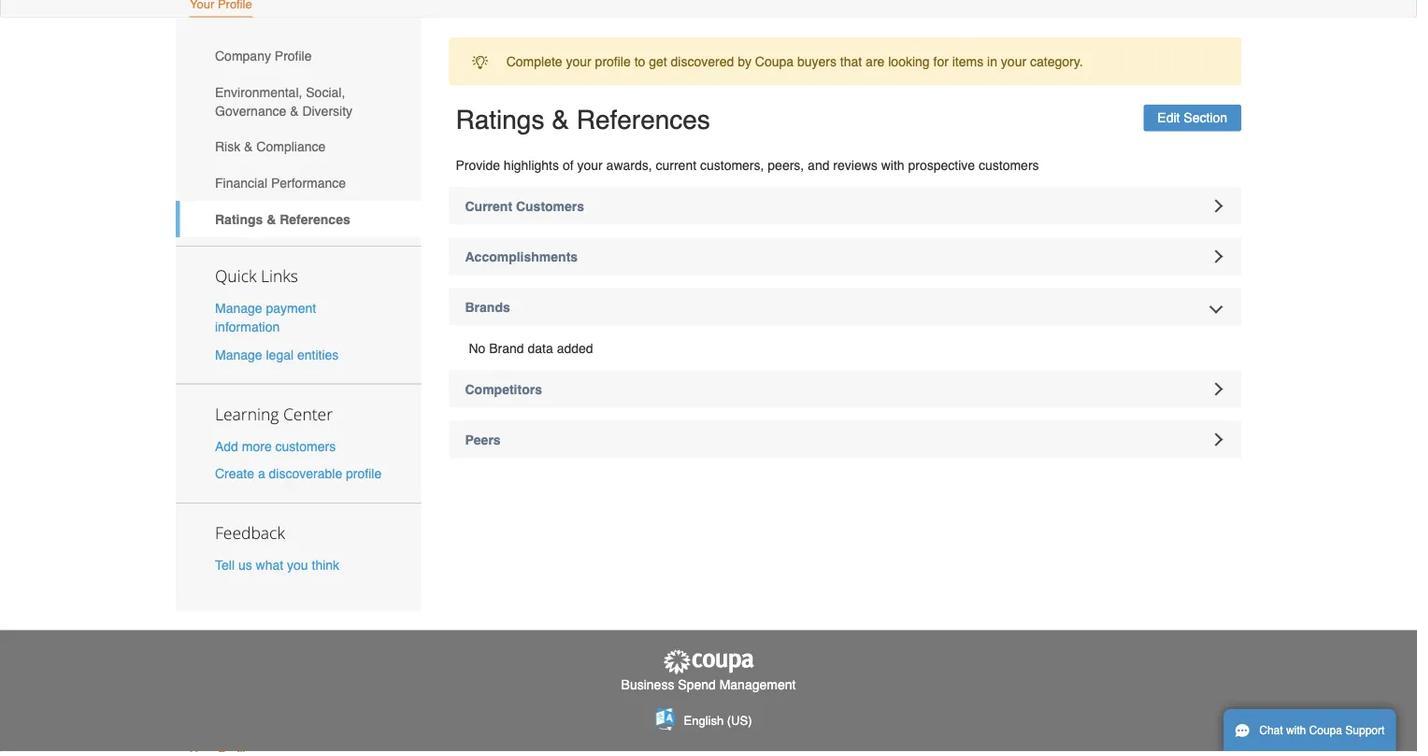 Task type: locate. For each thing, give the bounding box(es) containing it.
accomplishments button
[[449, 238, 1242, 275]]

no
[[469, 341, 486, 356]]

social,
[[306, 85, 345, 100]]

1 horizontal spatial coupa
[[1310, 725, 1343, 738]]

manage legal entities link
[[215, 347, 339, 362]]

customers
[[979, 158, 1039, 173], [275, 439, 336, 454]]

current
[[465, 199, 513, 214]]

company profile link
[[176, 38, 421, 74]]

manage up information
[[215, 301, 262, 316]]

more
[[242, 439, 272, 454]]

highlights
[[504, 158, 559, 173]]

category.
[[1031, 54, 1083, 69]]

brands
[[465, 300, 510, 315]]

with right the reviews
[[882, 158, 905, 173]]

add more customers link
[[215, 439, 336, 454]]

create a discoverable profile
[[215, 466, 382, 481]]

1 vertical spatial ratings
[[215, 212, 263, 227]]

your right 'in'
[[1001, 54, 1027, 69]]

ratings down financial
[[215, 212, 263, 227]]

ratings & references
[[456, 105, 711, 135], [215, 212, 350, 227]]

0 horizontal spatial ratings & references
[[215, 212, 350, 227]]

your right of
[[577, 158, 603, 173]]

manage inside manage payment information
[[215, 301, 262, 316]]

1 vertical spatial coupa
[[1310, 725, 1343, 738]]

data
[[528, 341, 553, 356]]

manage
[[215, 301, 262, 316], [215, 347, 262, 362]]

customers right prospective
[[979, 158, 1039, 173]]

items
[[953, 54, 984, 69]]

you
[[287, 558, 308, 573]]

create a discoverable profile link
[[215, 466, 382, 481]]

profile inside alert
[[595, 54, 631, 69]]

1 vertical spatial with
[[1287, 725, 1307, 738]]

entities
[[297, 347, 339, 362]]

english (us)
[[684, 714, 752, 728]]

1 horizontal spatial references
[[577, 105, 711, 135]]

references down performance
[[280, 212, 350, 227]]

0 horizontal spatial profile
[[346, 466, 382, 481]]

1 horizontal spatial ratings
[[456, 105, 545, 135]]

0 vertical spatial ratings
[[456, 105, 545, 135]]

with
[[882, 158, 905, 173], [1287, 725, 1307, 738]]

1 horizontal spatial customers
[[979, 158, 1039, 173]]

2 manage from the top
[[215, 347, 262, 362]]

added
[[557, 341, 593, 356]]

environmental,
[[215, 85, 302, 100]]

0 horizontal spatial references
[[280, 212, 350, 227]]

ratings & references up of
[[456, 105, 711, 135]]

1 vertical spatial customers
[[275, 439, 336, 454]]

0 vertical spatial customers
[[979, 158, 1039, 173]]

business
[[622, 678, 675, 693]]

& right the risk on the top
[[244, 139, 253, 154]]

& inside environmental, social, governance & diversity
[[290, 103, 299, 118]]

competitors heading
[[449, 371, 1242, 408]]

& left diversity
[[290, 103, 299, 118]]

for
[[934, 54, 949, 69]]

us
[[238, 558, 252, 573]]

that
[[841, 54, 862, 69]]

manage down information
[[215, 347, 262, 362]]

current customers button
[[449, 188, 1242, 225]]

with inside chat with coupa support button
[[1287, 725, 1307, 738]]

references up awards,
[[577, 105, 711, 135]]

in
[[988, 54, 998, 69]]

peers,
[[768, 158, 804, 173]]

think
[[312, 558, 340, 573]]

0 vertical spatial manage
[[215, 301, 262, 316]]

edit
[[1158, 111, 1181, 126]]

create
[[215, 466, 254, 481]]

information
[[215, 320, 280, 335]]

ratings
[[456, 105, 545, 135], [215, 212, 263, 227]]

coupa inside alert
[[755, 54, 794, 69]]

references
[[577, 105, 711, 135], [280, 212, 350, 227]]

financial performance link
[[176, 165, 421, 201]]

customers up discoverable
[[275, 439, 336, 454]]

profile left to
[[595, 54, 631, 69]]

ratings & references inside ratings & references link
[[215, 212, 350, 227]]

discoverable
[[269, 466, 342, 481]]

coupa left support
[[1310, 725, 1343, 738]]

manage payment information
[[215, 301, 316, 335]]

1 vertical spatial profile
[[346, 466, 382, 481]]

0 horizontal spatial coupa
[[755, 54, 794, 69]]

0 vertical spatial ratings & references
[[456, 105, 711, 135]]

manage for manage payment information
[[215, 301, 262, 316]]

0 horizontal spatial with
[[882, 158, 905, 173]]

0 vertical spatial coupa
[[755, 54, 794, 69]]

with right chat
[[1287, 725, 1307, 738]]

competitors button
[[449, 371, 1242, 408]]

tell us what you think
[[215, 558, 340, 573]]

ratings up provide at the left top of the page
[[456, 105, 545, 135]]

to
[[635, 54, 646, 69]]

ratings & references down financial performance
[[215, 212, 350, 227]]

profile
[[275, 48, 312, 63]]

profile
[[595, 54, 631, 69], [346, 466, 382, 481]]

chat with coupa support
[[1260, 725, 1385, 738]]

1 manage from the top
[[215, 301, 262, 316]]

coupa
[[755, 54, 794, 69], [1310, 725, 1343, 738]]

1 vertical spatial manage
[[215, 347, 262, 362]]

1 vertical spatial ratings & references
[[215, 212, 350, 227]]

0 vertical spatial profile
[[595, 54, 631, 69]]

1 horizontal spatial profile
[[595, 54, 631, 69]]

performance
[[271, 176, 346, 191]]

no brand data added
[[469, 341, 593, 356]]

coupa right by
[[755, 54, 794, 69]]

a
[[258, 466, 265, 481]]

1 horizontal spatial with
[[1287, 725, 1307, 738]]

compliance
[[257, 139, 326, 154]]

0 vertical spatial references
[[577, 105, 711, 135]]

provide
[[456, 158, 500, 173]]

tell
[[215, 558, 235, 573]]

manage for manage legal entities
[[215, 347, 262, 362]]

0 horizontal spatial ratings
[[215, 212, 263, 227]]

awards,
[[607, 158, 652, 173]]

1 vertical spatial references
[[280, 212, 350, 227]]

0 horizontal spatial customers
[[275, 439, 336, 454]]

profile right discoverable
[[346, 466, 382, 481]]



Task type: describe. For each thing, give the bounding box(es) containing it.
what
[[256, 558, 283, 573]]

ratings & references link
[[176, 201, 421, 237]]

chat with coupa support button
[[1224, 710, 1397, 753]]

reviews
[[834, 158, 878, 173]]

payment
[[266, 301, 316, 316]]

competitors
[[465, 382, 542, 397]]

add more customers
[[215, 439, 336, 454]]

add
[[215, 439, 238, 454]]

brands heading
[[449, 289, 1242, 326]]

customers
[[516, 199, 585, 214]]

brand
[[489, 341, 524, 356]]

company profile
[[215, 48, 312, 63]]

learning
[[215, 403, 279, 425]]

brands button
[[449, 289, 1242, 326]]

and
[[808, 158, 830, 173]]

governance
[[215, 103, 286, 118]]

management
[[720, 678, 796, 693]]

links
[[261, 265, 298, 287]]

environmental, social, governance & diversity
[[215, 85, 353, 118]]

spend
[[678, 678, 716, 693]]

provide highlights of your awards, current customers, peers, and reviews with prospective customers
[[456, 158, 1039, 173]]

risk
[[215, 139, 241, 154]]

chat
[[1260, 725, 1284, 738]]

feedback
[[215, 522, 285, 544]]

learning center
[[215, 403, 333, 425]]

discovered
[[671, 54, 734, 69]]

prospective
[[908, 158, 975, 173]]

accomplishments heading
[[449, 238, 1242, 275]]

by
[[738, 54, 752, 69]]

complete your profile to get discovered by coupa buyers that are looking for items in your category. alert
[[449, 38, 1242, 85]]

peers heading
[[449, 421, 1242, 459]]

(us)
[[727, 714, 752, 728]]

manage legal entities
[[215, 347, 339, 362]]

peers
[[465, 433, 501, 447]]

accomplishments
[[465, 249, 578, 264]]

1 horizontal spatial ratings & references
[[456, 105, 711, 135]]

current customers heading
[[449, 188, 1242, 225]]

business spend management
[[622, 678, 796, 693]]

& up of
[[552, 105, 569, 135]]

quick
[[215, 265, 257, 287]]

quick links
[[215, 265, 298, 287]]

financial
[[215, 176, 267, 191]]

& down financial performance
[[267, 212, 276, 227]]

0 vertical spatial with
[[882, 158, 905, 173]]

peers button
[[449, 421, 1242, 459]]

coupa supplier portal image
[[662, 649, 756, 676]]

support
[[1346, 725, 1385, 738]]

center
[[283, 403, 333, 425]]

manage payment information link
[[215, 301, 316, 335]]

looking
[[889, 54, 930, 69]]

current customers
[[465, 199, 585, 214]]

of
[[563, 158, 574, 173]]

environmental, social, governance & diversity link
[[176, 74, 421, 129]]

buyers
[[798, 54, 837, 69]]

diversity
[[302, 103, 353, 118]]

get
[[649, 54, 667, 69]]

risk & compliance link
[[176, 129, 421, 165]]

coupa inside button
[[1310, 725, 1343, 738]]

your right complete
[[566, 54, 592, 69]]

tell us what you think button
[[215, 556, 340, 575]]

edit section link
[[1144, 105, 1242, 131]]

section
[[1184, 111, 1228, 126]]

current
[[656, 158, 697, 173]]

english
[[684, 714, 724, 728]]

legal
[[266, 347, 294, 362]]

customers,
[[700, 158, 764, 173]]

complete your profile to get discovered by coupa buyers that are looking for items in your category.
[[507, 54, 1083, 69]]

financial performance
[[215, 176, 346, 191]]

risk & compliance
[[215, 139, 326, 154]]

complete
[[507, 54, 563, 69]]

company
[[215, 48, 271, 63]]



Task type: vqa. For each thing, say whether or not it's contained in the screenshot.
the rightmost with
yes



